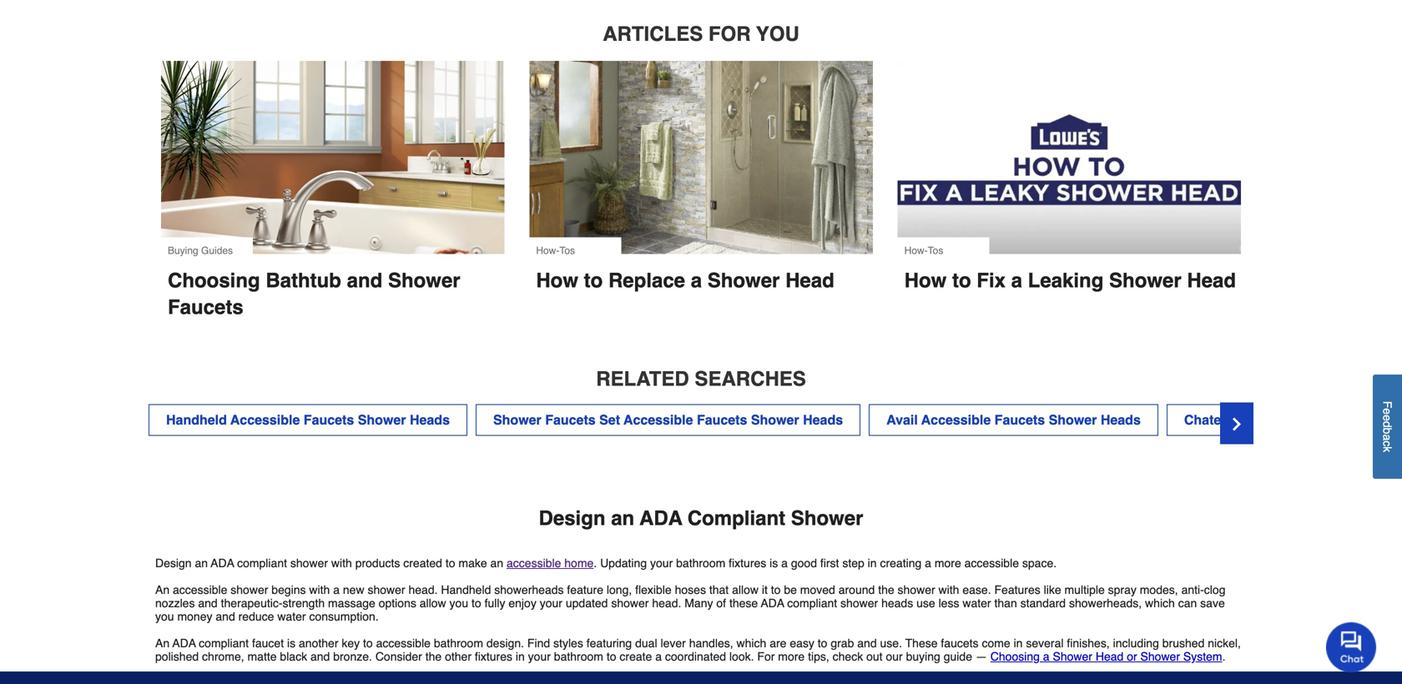 Task type: vqa. For each thing, say whether or not it's contained in the screenshot.
5 STARS image
no



Task type: locate. For each thing, give the bounding box(es) containing it.
fully
[[485, 597, 505, 610]]

1 vertical spatial your
[[540, 597, 563, 610]]

0 vertical spatial fixtures
[[729, 557, 767, 570]]

0 vertical spatial which
[[1145, 597, 1175, 610]]

design an ada compliant shower with products created to make an accessible home . updating your bathroom fixtures is a good first step in creating a more accessible space.
[[155, 557, 1057, 570]]

0 horizontal spatial how-tos link
[[530, 61, 873, 264]]

features
[[995, 584, 1041, 597]]

design an ada compliant shower
[[539, 507, 864, 530]]

chateau accessible faucets show button
[[1167, 404, 1402, 436]]

1 vertical spatial handheld
[[441, 584, 491, 597]]

bathroom up hoses
[[676, 557, 726, 570]]

spray
[[1108, 584, 1137, 597]]

how-tos link for shower
[[530, 61, 873, 264]]

allow left it
[[732, 584, 759, 597]]

you
[[756, 22, 800, 45]]

head. left many
[[652, 597, 682, 610]]

and
[[347, 269, 383, 292], [198, 597, 218, 610], [216, 610, 235, 624], [858, 637, 877, 650], [311, 650, 330, 664]]

choosing right —
[[991, 650, 1040, 664]]

water right less
[[963, 597, 991, 610]]

with right begins
[[309, 584, 330, 597]]

0 vertical spatial choosing
[[168, 269, 260, 292]]

to inside how to fix a leaking shower head link
[[953, 269, 971, 292]]

1 tos from the left
[[560, 245, 575, 257]]

how for how to replace a shower head
[[536, 269, 579, 292]]

design up home
[[539, 507, 606, 530]]

choosing inside choosing bathtub and shower faucets
[[168, 269, 260, 292]]

accessible up money
[[173, 584, 227, 597]]

design for design an ada compliant shower
[[539, 507, 606, 530]]

a right replace at the top left of page
[[691, 269, 702, 292]]

1 vertical spatial for
[[758, 650, 775, 664]]

is
[[770, 557, 778, 570], [287, 637, 296, 650]]

0 horizontal spatial which
[[737, 637, 767, 650]]

0 horizontal spatial handheld
[[166, 412, 227, 428]]

lever
[[661, 637, 686, 650]]

1 vertical spatial choosing
[[991, 650, 1040, 664]]

to left make
[[446, 557, 455, 570]]

therapeutic-
[[221, 597, 283, 610]]

1 an from the top
[[155, 584, 170, 597]]

1 horizontal spatial tos
[[928, 245, 944, 257]]

design
[[539, 507, 606, 530], [155, 557, 192, 570]]

water down begins
[[277, 610, 306, 624]]

updated
[[566, 597, 608, 610]]

2 horizontal spatial bathroom
[[676, 557, 726, 570]]

f e e d b a c k button
[[1373, 375, 1402, 479]]

how-tos for how to fix a leaking shower head
[[905, 245, 944, 257]]

shower inside choosing bathtub and shower faucets
[[388, 269, 461, 292]]

0 vertical spatial handheld
[[166, 412, 227, 428]]

a
[[691, 269, 702, 292], [1012, 269, 1023, 292], [1381, 434, 1395, 441], [782, 557, 788, 570], [925, 557, 932, 570], [333, 584, 340, 597], [656, 650, 662, 664], [1043, 650, 1050, 664]]

1 horizontal spatial how
[[905, 269, 947, 292]]

for
[[709, 22, 751, 45], [758, 650, 775, 664]]

searches
[[695, 368, 806, 391]]

buying guides link
[[161, 61, 505, 264]]

1 horizontal spatial handheld
[[441, 584, 491, 597]]

save
[[1201, 597, 1225, 610]]

reduce
[[238, 610, 274, 624]]

an inside an accessible shower begins with a new shower head. handheld showerheads feature long, flexible hoses that allow it to be moved around the shower with ease. features like multiple spray modes, anti-clog nozzles and therapeutic-strength massage options allow you to fully enjoy your updated shower head. many of these ada compliant shower heads use less water than standard showerheads, which can save you money and reduce water consumption.
[[155, 584, 170, 597]]

handheld
[[166, 412, 227, 428], [441, 584, 491, 597]]

faucet
[[252, 637, 284, 650]]

related searches
[[596, 368, 806, 391]]

is left good
[[770, 557, 778, 570]]

more left tips,
[[778, 650, 805, 664]]

come
[[982, 637, 1011, 650]]

compliant inside an accessible shower begins with a new shower head. handheld showerheads feature long, flexible hoses that allow it to be moved around the shower with ease. features like multiple spray modes, anti-clog nozzles and therapeutic-strength massage options allow you to fully enjoy your updated shower head. many of these ada compliant shower heads use less water than standard showerheads, which can save you money and reduce water consumption.
[[787, 597, 837, 610]]

tos for how to fix a leaking shower head
[[928, 245, 944, 257]]

your for long,
[[540, 597, 563, 610]]

1 vertical spatial fixtures
[[475, 650, 513, 664]]

design.
[[487, 637, 524, 650]]

a white jetted tub with a two-handle brushed nickel bathtub faucet in a rust orange bathroom. image
[[161, 61, 505, 254]]

to left create
[[607, 650, 617, 664]]

0 horizontal spatial design
[[155, 557, 192, 570]]

2 tos from the left
[[928, 245, 944, 257]]

an for compliant
[[195, 557, 208, 570]]

ada down money
[[172, 637, 196, 650]]

f
[[1381, 401, 1395, 408]]

accessible for avail
[[922, 412, 991, 428]]

an inside an ada compliant faucet is another key to accessible bathroom design. find styles featuring dual lever handles, which are easy to grab and use. these faucets come in several finishes, including brushed nickel, polished chrome, matte black and bronze. consider the other fixtures in your bathroom to create a coordinated look. for more tips, check out our buying guide —
[[155, 637, 170, 650]]

2 accessible from the left
[[624, 412, 693, 428]]

2 horizontal spatial head
[[1187, 269, 1236, 292]]

0 vertical spatial .
[[594, 557, 597, 570]]

design for design an ada compliant shower with products created to make an accessible home . updating your bathroom fixtures is a good first step in creating a more accessible space.
[[155, 557, 192, 570]]

handheld accessible faucets shower heads
[[166, 412, 450, 428]]

1 horizontal spatial more
[[935, 557, 961, 570]]

0 horizontal spatial tos
[[560, 245, 575, 257]]

for left you
[[709, 22, 751, 45]]

dual
[[635, 637, 657, 650]]

0 vertical spatial for
[[709, 22, 751, 45]]

your inside an ada compliant faucet is another key to accessible bathroom design. find styles featuring dual lever handles, which are easy to grab and use. these faucets come in several finishes, including brushed nickel, polished chrome, matte black and bronze. consider the other fixtures in your bathroom to create a coordinated look. for more tips, check out our buying guide —
[[528, 650, 551, 664]]

0 vertical spatial design
[[539, 507, 606, 530]]

0 horizontal spatial allow
[[420, 597, 446, 610]]

several
[[1026, 637, 1064, 650]]

chateau accessible faucets show
[[1184, 412, 1402, 428]]

which left the are on the bottom right of page
[[737, 637, 767, 650]]

1 vertical spatial .
[[1223, 650, 1226, 664]]

coordinated
[[665, 650, 726, 664]]

your left the styles
[[528, 650, 551, 664]]

compliant
[[237, 557, 287, 570], [787, 597, 837, 610], [199, 637, 249, 650]]

modes,
[[1140, 584, 1179, 597]]

2 how from the left
[[905, 269, 947, 292]]

0 horizontal spatial more
[[778, 650, 805, 664]]

an up polished
[[155, 584, 170, 597]]

0 horizontal spatial choosing
[[168, 269, 260, 292]]

for inside an ada compliant faucet is another key to accessible bathroom design. find styles featuring dual lever handles, which are easy to grab and use. these faucets come in several finishes, including brushed nickel, polished chrome, matte black and bronze. consider the other fixtures in your bathroom to create a coordinated look. for more tips, check out our buying guide —
[[758, 650, 775, 664]]

head. down created
[[409, 584, 438, 597]]

choosing for choosing a shower head or shower system .
[[991, 650, 1040, 664]]

can
[[1179, 597, 1197, 610]]

and right bathtub
[[347, 269, 383, 292]]

how-tos for how to replace a shower head
[[536, 245, 575, 257]]

avail accessible faucets shower heads
[[887, 412, 1141, 428]]

you left fully
[[450, 597, 468, 610]]

the
[[878, 584, 895, 597], [426, 650, 442, 664]]

how-
[[536, 245, 560, 257], [905, 245, 928, 257]]

an up updating
[[611, 507, 635, 530]]

an up nozzles
[[195, 557, 208, 570]]

and right money
[[216, 610, 235, 624]]

accessible for handheld
[[230, 412, 300, 428]]

accessible for chateau
[[1241, 412, 1310, 428]]

0 horizontal spatial with
[[309, 584, 330, 597]]

2 vertical spatial compliant
[[199, 637, 249, 650]]

1 vertical spatial the
[[426, 650, 442, 664]]

you left money
[[155, 610, 174, 624]]

. right brushed
[[1223, 650, 1226, 664]]

good
[[791, 557, 817, 570]]

0 horizontal spatial fixtures
[[475, 650, 513, 664]]

choosing up faucets
[[168, 269, 260, 292]]

2 horizontal spatial an
[[611, 507, 635, 530]]

0 vertical spatial an
[[155, 584, 170, 597]]

1 how from the left
[[536, 269, 579, 292]]

0 horizontal spatial you
[[155, 610, 174, 624]]

your up flexible
[[650, 557, 673, 570]]

1 accessible from the left
[[230, 412, 300, 428]]

c
[[1381, 441, 1395, 447]]

how
[[536, 269, 579, 292], [905, 269, 947, 292]]

design up nozzles
[[155, 557, 192, 570]]

0 vertical spatial the
[[878, 584, 895, 597]]

your right enjoy
[[540, 597, 563, 610]]

and right black
[[311, 650, 330, 664]]

ada inside an accessible shower begins with a new shower head. handheld showerheads feature long, flexible hoses that allow it to be moved around the shower with ease. features like multiple spray modes, anti-clog nozzles and therapeutic-strength massage options allow you to fully enjoy your updated shower head. many of these ada compliant shower heads use less water than standard showerheads, which can save you money and reduce water consumption.
[[761, 597, 785, 610]]

an
[[611, 507, 635, 530], [195, 557, 208, 570], [490, 557, 504, 570]]

1 horizontal spatial how-
[[905, 245, 928, 257]]

than
[[995, 597, 1017, 610]]

guide
[[944, 650, 973, 664]]

1 vertical spatial more
[[778, 650, 805, 664]]

compliant down good
[[787, 597, 837, 610]]

more inside an ada compliant faucet is another key to accessible bathroom design. find styles featuring dual lever handles, which are easy to grab and use. these faucets come in several finishes, including brushed nickel, polished chrome, matte black and bronze. consider the other fixtures in your bathroom to create a coordinated look. for more tips, check out our buying guide —
[[778, 650, 805, 664]]

1 horizontal spatial choosing
[[991, 650, 1040, 664]]

0 horizontal spatial an
[[195, 557, 208, 570]]

allow right options
[[420, 597, 446, 610]]

1 horizontal spatial bathroom
[[554, 650, 604, 664]]

1 how- from the left
[[536, 245, 560, 257]]

the inside an ada compliant faucet is another key to accessible bathroom design. find styles featuring dual lever handles, which are easy to grab and use. these faucets come in several finishes, including brushed nickel, polished chrome, matte black and bronze. consider the other fixtures in your bathroom to create a coordinated look. for more tips, check out our buying guide —
[[426, 650, 442, 664]]

brushed
[[1163, 637, 1205, 650]]

1 horizontal spatial for
[[758, 650, 775, 664]]

.
[[594, 557, 597, 570], [1223, 650, 1226, 664]]

1 horizontal spatial design
[[539, 507, 606, 530]]

1 horizontal spatial in
[[868, 557, 877, 570]]

accessible
[[230, 412, 300, 428], [624, 412, 693, 428], [922, 412, 991, 428], [1241, 412, 1310, 428]]

1 e from the top
[[1381, 408, 1395, 415]]

with up new
[[331, 557, 352, 570]]

an right make
[[490, 557, 504, 570]]

0 horizontal spatial head
[[786, 269, 835, 292]]

1 how-tos from the left
[[536, 245, 575, 257]]

1 horizontal spatial .
[[1223, 650, 1226, 664]]

shower
[[708, 269, 780, 292], [388, 269, 461, 292], [1109, 269, 1182, 292], [493, 412, 542, 428], [791, 507, 864, 530], [1053, 650, 1093, 664], [1141, 650, 1180, 664]]

1 horizontal spatial how-tos
[[905, 245, 944, 257]]

avail accessible faucets shower heads button
[[869, 404, 1159, 436]]

a right create
[[656, 650, 662, 664]]

e up b
[[1381, 415, 1395, 421]]

fixtures right other
[[475, 650, 513, 664]]

3 accessible from the left
[[922, 412, 991, 428]]

how-tos
[[536, 245, 575, 257], [905, 245, 944, 257]]

a up k at bottom right
[[1381, 434, 1395, 441]]

with
[[331, 557, 352, 570], [309, 584, 330, 597], [939, 584, 960, 597]]

1 horizontal spatial how-tos link
[[898, 61, 1241, 264]]

chrome,
[[202, 650, 244, 664]]

compliant down money
[[199, 637, 249, 650]]

4 accessible from the left
[[1241, 412, 1310, 428]]

these
[[730, 597, 758, 610]]

0 horizontal spatial how
[[536, 269, 579, 292]]

the right around
[[878, 584, 895, 597]]

moved
[[800, 584, 836, 597]]

compliant up begins
[[237, 557, 287, 570]]

an down nozzles
[[155, 637, 170, 650]]

1 vertical spatial which
[[737, 637, 767, 650]]

1 how-tos link from the left
[[530, 61, 873, 264]]

1 vertical spatial compliant
[[787, 597, 837, 610]]

2 how- from the left
[[905, 245, 928, 257]]

which left 'can'
[[1145, 597, 1175, 610]]

1 vertical spatial design
[[155, 557, 192, 570]]

0 horizontal spatial how-
[[536, 245, 560, 257]]

1 horizontal spatial you
[[450, 597, 468, 610]]

shower
[[358, 412, 406, 428], [751, 412, 799, 428], [1049, 412, 1097, 428], [290, 557, 328, 570], [231, 584, 268, 597], [368, 584, 405, 597], [898, 584, 936, 597], [611, 597, 649, 610], [841, 597, 878, 610]]

in
[[868, 557, 877, 570], [1014, 637, 1023, 650], [516, 650, 525, 664]]

choosing for choosing bathtub and shower faucets
[[168, 269, 260, 292]]

check
[[833, 650, 863, 664]]

buying
[[906, 650, 941, 664]]

1 vertical spatial an
[[155, 637, 170, 650]]

system
[[1184, 650, 1223, 664]]

and left "use."
[[858, 637, 877, 650]]

more up less
[[935, 557, 961, 570]]

an for an accessible shower begins with a new shower head. handheld showerheads feature long, flexible hoses that allow it to be moved around the shower with ease. features like multiple spray modes, anti-clog nozzles and therapeutic-strength massage options allow you to fully enjoy your updated shower head. many of these ada compliant shower heads use less water than standard showerheads, which can save you money and reduce water consumption.
[[155, 584, 170, 597]]

and right nozzles
[[198, 597, 218, 610]]

1 vertical spatial is
[[287, 637, 296, 650]]

grab
[[831, 637, 854, 650]]

in right come
[[1014, 637, 1023, 650]]

choosing bathtub and shower faucets link
[[161, 254, 505, 321]]

2 how-tos link from the left
[[898, 61, 1241, 264]]

2 e from the top
[[1381, 415, 1395, 421]]

is right faucet
[[287, 637, 296, 650]]

fixtures inside an ada compliant faucet is another key to accessible bathroom design. find styles featuring dual lever handles, which are easy to grab and use. these faucets come in several finishes, including brushed nickel, polished chrome, matte black and bronze. consider the other fixtures in your bathroom to create a coordinated look. for more tips, check out our buying guide —
[[475, 650, 513, 664]]

1 horizontal spatial head.
[[652, 597, 682, 610]]

with right the use
[[939, 584, 960, 597]]

accessible up showerheads
[[507, 557, 561, 570]]

a inside an accessible shower begins with a new shower head. handheld showerheads feature long, flexible hoses that allow it to be moved around the shower with ease. features like multiple spray modes, anti-clog nozzles and therapeutic-strength massage options allow you to fully enjoy your updated shower head. many of these ada compliant shower heads use less water than standard showerheads, which can save you money and reduce water consumption.
[[333, 584, 340, 597]]

to left fix
[[953, 269, 971, 292]]

choosing a shower head or shower system .
[[991, 650, 1226, 664]]

massage
[[328, 597, 376, 610]]

how to replace a shower head
[[536, 269, 835, 292]]

ada
[[640, 507, 683, 530], [211, 557, 234, 570], [761, 597, 785, 610], [172, 637, 196, 650]]

e up the 'd'
[[1381, 408, 1395, 415]]

a left new
[[333, 584, 340, 597]]

accessible down options
[[376, 637, 431, 650]]

. left updating
[[594, 557, 597, 570]]

2 an from the top
[[155, 637, 170, 650]]

0 horizontal spatial is
[[287, 637, 296, 650]]

in left 'find'
[[516, 650, 525, 664]]

2 how-tos from the left
[[905, 245, 944, 257]]

a right fix
[[1012, 269, 1023, 292]]

bathroom right 'find'
[[554, 650, 604, 664]]

0 horizontal spatial the
[[426, 650, 442, 664]]

for right look.
[[758, 650, 775, 664]]

in right step
[[868, 557, 877, 570]]

to left replace at the top left of page
[[584, 269, 603, 292]]

0 vertical spatial is
[[770, 557, 778, 570]]

fixtures up it
[[729, 557, 767, 570]]

2 vertical spatial your
[[528, 650, 551, 664]]

bathroom left design. at the left bottom of the page
[[434, 637, 483, 650]]

choosing a shower head or shower system link
[[991, 650, 1223, 664]]

1 horizontal spatial the
[[878, 584, 895, 597]]

how- for how to replace a shower head
[[536, 245, 560, 257]]

leaking
[[1028, 269, 1104, 292]]

the left other
[[426, 650, 442, 664]]

0 horizontal spatial how-tos
[[536, 245, 575, 257]]

ada right these
[[761, 597, 785, 610]]

1 horizontal spatial which
[[1145, 597, 1175, 610]]

your inside an accessible shower begins with a new shower head. handheld showerheads feature long, flexible hoses that allow it to be moved around the shower with ease. features like multiple spray modes, anti-clog nozzles and therapeutic-strength massage options allow you to fully enjoy your updated shower head. many of these ada compliant shower heads use less water than standard showerheads, which can save you money and reduce water consumption.
[[540, 597, 563, 610]]

head
[[786, 269, 835, 292], [1187, 269, 1236, 292], [1096, 650, 1124, 664]]

choosing bathtub and shower faucets
[[168, 269, 461, 319]]

an for compliant
[[611, 507, 635, 530]]

bronze.
[[333, 650, 372, 664]]



Task type: describe. For each thing, give the bounding box(es) containing it.
creating
[[880, 557, 922, 570]]

how- for how to fix a leaking shower head
[[905, 245, 928, 257]]

a inside button
[[1381, 434, 1395, 441]]

a left finishes,
[[1043, 650, 1050, 664]]

0 horizontal spatial in
[[516, 650, 525, 664]]

how-tos link for leaking
[[898, 61, 1241, 264]]

polished
[[155, 650, 199, 664]]

the inside an accessible shower begins with a new shower head. handheld showerheads feature long, flexible hoses that allow it to be moved around the shower with ease. features like multiple spray modes, anti-clog nozzles and therapeutic-strength massage options allow you to fully enjoy your updated shower head. many of these ada compliant shower heads use less water than standard showerheads, which can save you money and reduce water consumption.
[[878, 584, 895, 597]]

key
[[342, 637, 360, 650]]

accessible home link
[[507, 557, 594, 570]]

many
[[685, 597, 713, 610]]

standard
[[1021, 597, 1066, 610]]

tos for how to replace a shower head
[[560, 245, 575, 257]]

shower faucets set accessible faucets shower heads button
[[476, 404, 861, 436]]

styles
[[554, 637, 583, 650]]

0 vertical spatial your
[[650, 557, 673, 570]]

feature
[[567, 584, 604, 597]]

multiple
[[1065, 584, 1105, 597]]

make
[[459, 557, 487, 570]]

an for an ada compliant faucet is another key to accessible bathroom design. find styles featuring dual lever handles, which are easy to grab and use. these faucets come in several finishes, including brushed nickel, polished chrome, matte black and bronze. consider the other fixtures in your bathroom to create a coordinated look. for more tips, check out our buying guide —
[[155, 637, 170, 650]]

ada up updating
[[640, 507, 683, 530]]

enjoy
[[509, 597, 537, 610]]

a video demonstrating how to replace a leaking shower head. image
[[898, 61, 1241, 254]]

1 horizontal spatial fixtures
[[729, 557, 767, 570]]

a inside an ada compliant faucet is another key to accessible bathroom design. find styles featuring dual lever handles, which are easy to grab and use. these faucets come in several finishes, including brushed nickel, polished chrome, matte black and bronze. consider the other fixtures in your bathroom to create a coordinated look. for more tips, check out our buying guide —
[[656, 650, 662, 664]]

avail
[[887, 412, 918, 428]]

0 horizontal spatial water
[[277, 610, 306, 624]]

consumption.
[[309, 610, 379, 624]]

home
[[565, 557, 594, 570]]

0 vertical spatial more
[[935, 557, 961, 570]]

look.
[[730, 650, 754, 664]]

to inside how to replace a shower head link
[[584, 269, 603, 292]]

f e e d b a c k
[[1381, 401, 1395, 453]]

ada inside an ada compliant faucet is another key to accessible bathroom design. find styles featuring dual lever handles, which are easy to grab and use. these faucets come in several finishes, including brushed nickel, polished chrome, matte black and bronze. consider the other fixtures in your bathroom to create a coordinated look. for more tips, check out our buying guide —
[[172, 637, 196, 650]]

use
[[917, 597, 936, 610]]

which inside an ada compliant faucet is another key to accessible bathroom design. find styles featuring dual lever handles, which are easy to grab and use. these faucets come in several finishes, including brushed nickel, polished chrome, matte black and bronze. consider the other fixtures in your bathroom to create a coordinated look. for more tips, check out our buying guide —
[[737, 637, 767, 650]]

handheld accessible faucets shower heads button
[[149, 404, 467, 436]]

how to fix a leaking shower head link
[[898, 254, 1241, 294]]

flexible
[[635, 584, 672, 597]]

tips,
[[808, 650, 830, 664]]

and inside choosing bathtub and shower faucets
[[347, 269, 383, 292]]

easy
[[790, 637, 815, 650]]

a right creating
[[925, 557, 932, 570]]

—
[[976, 650, 987, 664]]

how to fix a leaking shower head
[[905, 269, 1236, 292]]

1 horizontal spatial is
[[770, 557, 778, 570]]

heads inside an accessible shower begins with a new shower head. handheld showerheads feature long, flexible hoses that allow it to be moved around the shower with ease. features like multiple spray modes, anti-clog nozzles and therapeutic-strength massage options allow you to fully enjoy your updated shower head. many of these ada compliant shower heads use less water than standard showerheads, which can save you money and reduce water consumption.
[[882, 597, 913, 610]]

finishes,
[[1067, 637, 1110, 650]]

faucets
[[168, 296, 244, 319]]

accessible up ease.
[[965, 557, 1019, 570]]

articles
[[603, 22, 703, 45]]

to left 'grab'
[[818, 637, 828, 650]]

of
[[717, 597, 726, 610]]

to right key
[[363, 637, 373, 650]]

clog
[[1204, 584, 1226, 597]]

nozzles
[[155, 597, 195, 610]]

products
[[355, 557, 400, 570]]

b
[[1381, 428, 1395, 434]]

out
[[867, 650, 883, 664]]

including
[[1113, 637, 1159, 650]]

1 horizontal spatial an
[[490, 557, 504, 570]]

faucets inside an ada compliant faucet is another key to accessible bathroom design. find styles featuring dual lever handles, which are easy to grab and use. these faucets come in several finishes, including brushed nickel, polished chrome, matte black and bronze. consider the other fixtures in your bathroom to create a coordinated look. for more tips, check out our buying guide —
[[941, 637, 979, 650]]

0 horizontal spatial bathroom
[[434, 637, 483, 650]]

other
[[445, 650, 472, 664]]

nickel,
[[1208, 637, 1241, 650]]

begins
[[272, 584, 306, 597]]

chateau
[[1184, 412, 1237, 428]]

black
[[280, 650, 307, 664]]

an accessible shower begins with a new shower head. handheld showerheads feature long, flexible hoses that allow it to be moved around the shower with ease. features like multiple spray modes, anti-clog nozzles and therapeutic-strength massage options allow you to fully enjoy your updated shower head. many of these ada compliant shower heads use less water than standard showerheads, which can save you money and reduce water consumption.
[[155, 584, 1226, 624]]

step
[[843, 557, 865, 570]]

long,
[[607, 584, 632, 597]]

ease.
[[963, 584, 991, 597]]

around
[[839, 584, 875, 597]]

these
[[906, 637, 938, 650]]

a left good
[[782, 557, 788, 570]]

are
[[770, 637, 787, 650]]

use.
[[880, 637, 902, 650]]

how for how to fix a leaking shower head
[[905, 269, 947, 292]]

2 horizontal spatial with
[[939, 584, 960, 597]]

create
[[620, 650, 652, 664]]

an ada compliant faucet is another key to accessible bathroom design. find styles featuring dual lever handles, which are easy to grab and use. these faucets come in several finishes, including brushed nickel, polished chrome, matte black and bronze. consider the other fixtures in your bathroom to create a coordinated look. for more tips, check out our buying guide —
[[155, 637, 1241, 664]]

first
[[821, 557, 839, 570]]

to right it
[[771, 584, 781, 597]]

accessible inside an ada compliant faucet is another key to accessible bathroom design. find styles featuring dual lever handles, which are easy to grab and use. these faucets come in several finishes, including brushed nickel, polished chrome, matte black and bronze. consider the other fixtures in your bathroom to create a coordinated look. for more tips, check out our buying guide —
[[376, 637, 431, 650]]

0 vertical spatial compliant
[[237, 557, 287, 570]]

be
[[784, 584, 797, 597]]

it
[[762, 584, 768, 597]]

shower inside button
[[493, 412, 542, 428]]

a beige bathroom with a handheld shower head, a standing sink and a toilet. image
[[530, 61, 873, 254]]

handheld inside an accessible shower begins with a new shower head. handheld showerheads feature long, flexible hoses that allow it to be moved around the shower with ease. features like multiple spray modes, anti-clog nozzles and therapeutic-strength massage options allow you to fully enjoy your updated shower head. many of these ada compliant shower heads use less water than standard showerheads, which can save you money and reduce water consumption.
[[441, 584, 491, 597]]

replace
[[609, 269, 685, 292]]

articles for you
[[603, 22, 800, 45]]

handheld inside button
[[166, 412, 227, 428]]

buying guides
[[168, 245, 233, 257]]

1 horizontal spatial allow
[[732, 584, 759, 597]]

2 horizontal spatial in
[[1014, 637, 1023, 650]]

0 horizontal spatial head.
[[409, 584, 438, 597]]

which inside an accessible shower begins with a new shower head. handheld showerheads feature long, flexible hoses that allow it to be moved around the shower with ease. features like multiple spray modes, anti-clog nozzles and therapeutic-strength massage options allow you to fully enjoy your updated shower head. many of these ada compliant shower heads use less water than standard showerheads, which can save you money and reduce water consumption.
[[1145, 597, 1175, 610]]

new
[[343, 584, 364, 597]]

handles,
[[689, 637, 733, 650]]

to left fully
[[472, 597, 481, 610]]

accessible inside an accessible shower begins with a new shower head. handheld showerheads feature long, flexible hoses that allow it to be moved around the shower with ease. features like multiple spray modes, anti-clog nozzles and therapeutic-strength massage options allow you to fully enjoy your updated shower head. many of these ada compliant shower heads use less water than standard showerheads, which can save you money and reduce water consumption.
[[173, 584, 227, 597]]

related
[[596, 368, 689, 391]]

compliant
[[688, 507, 786, 530]]

showerheads,
[[1069, 597, 1142, 610]]

buying
[[168, 245, 198, 257]]

chat invite button image
[[1327, 622, 1377, 673]]

another
[[299, 637, 338, 650]]

your for styles
[[528, 650, 551, 664]]

0 horizontal spatial .
[[594, 557, 597, 570]]

ada up therapeutic-
[[211, 557, 234, 570]]

compliant inside an ada compliant faucet is another key to accessible bathroom design. find styles featuring dual lever handles, which are easy to grab and use. these faucets come in several finishes, including brushed nickel, polished chrome, matte black and bronze. consider the other fixtures in your bathroom to create a coordinated look. for more tips, check out our buying guide —
[[199, 637, 249, 650]]

consider
[[376, 650, 422, 664]]

matte
[[248, 650, 277, 664]]

1 horizontal spatial with
[[331, 557, 352, 570]]

1 horizontal spatial water
[[963, 597, 991, 610]]

1 horizontal spatial head
[[1096, 650, 1124, 664]]

find
[[528, 637, 550, 650]]

0 horizontal spatial for
[[709, 22, 751, 45]]

our
[[886, 650, 903, 664]]

bathtub
[[266, 269, 341, 292]]

k
[[1381, 447, 1395, 453]]

is inside an ada compliant faucet is another key to accessible bathroom design. find styles featuring dual lever handles, which are easy to grab and use. these faucets come in several finishes, including brushed nickel, polished chrome, matte black and bronze. consider the other fixtures in your bathroom to create a coordinated look. for more tips, check out our buying guide —
[[287, 637, 296, 650]]



